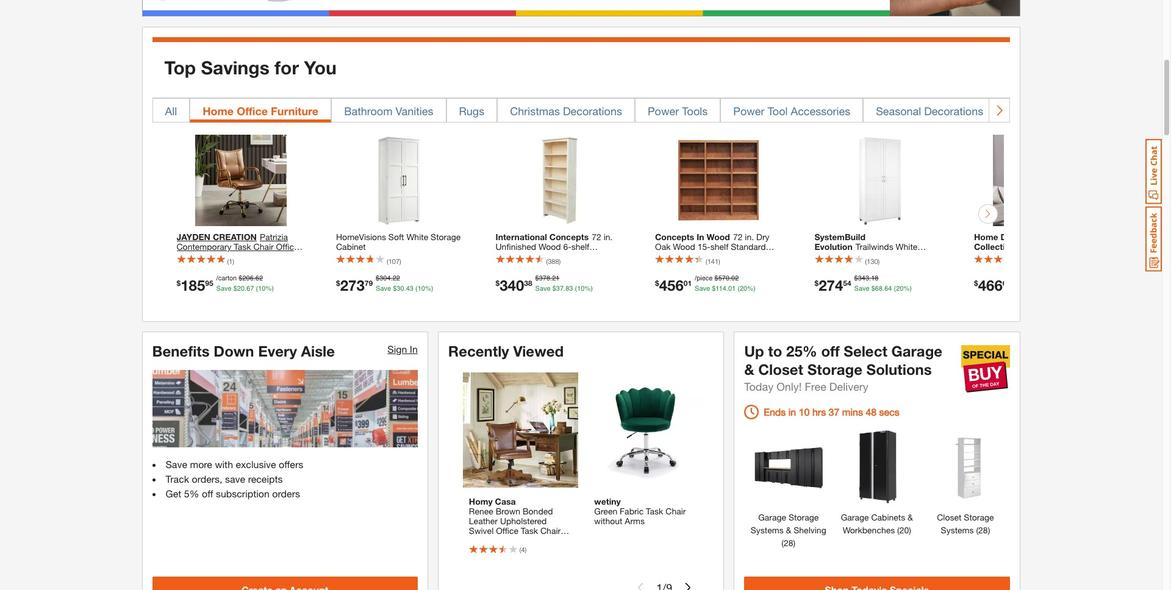 Task type: vqa. For each thing, say whether or not it's contained in the screenshot.


Task type: describe. For each thing, give the bounding box(es) containing it.
homevisions soft white storage cabinet image
[[355, 135, 447, 226]]

95
[[205, 279, 213, 288]]

chair inside wetiny green fabric task chair without arms
[[666, 507, 686, 517]]

up to 25% off select garage & closet storage solutions today only! free delivery
[[745, 343, 943, 393]]

in. for 456
[[745, 232, 754, 242]]

feedback link image
[[1146, 206, 1163, 272]]

$ down the 22
[[393, 285, 397, 293]]

patrizia contemporary task chair office swivel ergonomic upholstered chair with tufted back-camel
[[177, 232, 299, 272]]

273
[[340, 277, 365, 294]]

chair up back-
[[254, 242, 274, 252]]

decorations for christmas decorations
[[563, 104, 622, 118]]

save
[[225, 474, 245, 485]]

save inside $ 340 38 $ 378 . 21 save $ 37 . 83 ( 10 %)
[[536, 285, 551, 293]]

decorators
[[1001, 232, 1047, 242]]

off inside save more with exclusive offers track orders, save receipts get 5% off subscription orders
[[202, 488, 213, 500]]

$ left 54
[[815, 279, 819, 288]]

( 4 )
[[520, 546, 527, 554]]

all button
[[152, 98, 190, 122]]

power for power tool accessories
[[734, 104, 765, 118]]

closet storage systems product image image
[[928, 429, 1004, 505]]

bathroom vanities
[[344, 104, 434, 118]]

378
[[539, 275, 551, 283]]

sign in
[[388, 343, 418, 355]]

dry
[[757, 232, 770, 242]]

( 107 )
[[387, 258, 401, 266]]

with inside 72 in. dry oak wood 15-shelf standard bookcase with adjustable shelves
[[696, 251, 712, 262]]

base
[[512, 536, 531, 546]]

& inside garage storage systems & shelving ( 28 )
[[786, 525, 792, 536]]

1 horizontal spatial 37
[[829, 406, 840, 418]]

decorations for seasonal decorations
[[925, 104, 984, 118]]

0 vertical spatial 28
[[979, 525, 988, 536]]

brown
[[496, 507, 521, 517]]

$ up "114"
[[715, 275, 719, 283]]

$ 340 38 $ 378 . 21 save $ 37 . 83 ( 10 %)
[[496, 275, 593, 294]]

20 down cabinets
[[900, 525, 909, 536]]

72 in. dry oak wood 15-shelf standard bookcase with adjustable shelves image
[[674, 135, 766, 226]]

20 inside $ 456 01 /piece $ 570 . 02 save $ 114 . 01 ( 20 %)
[[740, 285, 748, 293]]

$ inside $ 466 65
[[975, 279, 979, 288]]

114
[[716, 285, 727, 293]]

& inside garage cabinets & workbenches
[[908, 512, 914, 523]]

trailwinds white storage cabinet image
[[834, 135, 925, 226]]

upholstered inside homy casa renee brown bonded leather upholstered swivel office task chair with wood base
[[500, 516, 547, 527]]

bathroom
[[344, 104, 393, 118]]

furniture inside "home office furniture" "button"
[[271, 104, 319, 118]]

with inside patrizia contemporary task chair office swivel ergonomic upholstered chair with tufted back-camel
[[199, 261, 215, 272]]

cabinets
[[872, 512, 906, 523]]

save more with exclusive offers track orders, save receipts get 5% off subscription orders
[[166, 459, 303, 500]]

( 141 )
[[706, 258, 721, 266]]

37 inside $ 340 38 $ 378 . 21 save $ 37 . 83 ( 10 %)
[[556, 285, 564, 293]]

20 inside $ 274 54 $ 343 . 18 save $ 68 . 64 ( 20 %)
[[897, 285, 904, 293]]

benefits down every aisle
[[152, 343, 335, 360]]

shelves inside 72 in. dry oak wood 15-shelf standard bookcase with adjustable shelves
[[655, 261, 685, 272]]

track
[[166, 474, 189, 485]]

( inside $ 340 38 $ 378 . 21 save $ 37 . 83 ( 10 %)
[[575, 285, 577, 293]]

top
[[164, 57, 196, 78]]

62
[[256, 275, 263, 283]]

exclusive
[[236, 459, 276, 471]]

fabric
[[620, 507, 644, 517]]

international concepts
[[496, 232, 589, 242]]

recently
[[448, 343, 509, 360]]

72 in. dry oak wood 15-shelf standard bookcase with adjustable shelves
[[655, 232, 770, 272]]

bookcase inside 72 in. unfinished wood 6-shelf standard bookcase with adjustable shelves
[[533, 251, 571, 262]]

live chat image
[[1146, 139, 1163, 204]]

systems for closet
[[941, 525, 974, 536]]

save inside $ 274 54 $ 343 . 18 save $ 68 . 64 ( 20 %)
[[855, 285, 870, 293]]

with inside save more with exclusive offers track orders, save receipts get 5% off subscription orders
[[215, 459, 233, 471]]

bonded
[[523, 507, 553, 517]]

office inside "button"
[[237, 104, 268, 118]]

upholstered inside patrizia contemporary task chair office swivel ergonomic upholstered chair with tufted back-camel
[[247, 251, 294, 262]]

38
[[524, 279, 533, 288]]

closet inside closet storage systems
[[938, 512, 962, 523]]

$ 185 95 /carton $ 206 . 62 save $ 20 . 67 ( 10 %)
[[177, 275, 274, 294]]

0 horizontal spatial 01
[[684, 279, 692, 288]]

10 inside $ 185 95 /carton $ 206 . 62 save $ 20 . 67 ( 10 %)
[[258, 285, 266, 293]]

mins
[[843, 406, 863, 418]]

28 inside garage storage systems & shelving ( 28 )
[[784, 538, 794, 548]]

garage storage systems & shelving ( 28 )
[[751, 512, 827, 548]]

sign
[[388, 343, 407, 355]]

$ right 79
[[376, 275, 380, 283]]

receipts
[[248, 474, 283, 485]]

64
[[885, 285, 892, 293]]

for
[[275, 57, 299, 78]]

every
[[258, 343, 297, 360]]

$ left 79
[[336, 279, 340, 288]]

570
[[719, 275, 730, 283]]

closet inside up to 25% off select garage & closet storage solutions today only! free delivery
[[759, 361, 804, 378]]

workbenches
[[843, 525, 895, 536]]

wood inside 72 in. unfinished wood 6-shelf standard bookcase with adjustable shelves
[[539, 242, 561, 252]]

1 horizontal spatial 01
[[729, 285, 736, 293]]

/piece
[[695, 275, 713, 283]]

in for sign
[[410, 343, 418, 355]]

evolution
[[815, 242, 853, 252]]

bradstone 72 in. walnut brown wood bookcase with glass doors image
[[993, 135, 1085, 226]]

homy casa renee brown bonded leather upholstered swivel office task chair with wood base
[[469, 497, 561, 546]]

jayden creation
[[177, 232, 257, 242]]

$ down 21
[[553, 285, 556, 293]]

garage for garage storage systems & shelving ( 28 )
[[759, 512, 787, 523]]

72 in. unfinished wood 6-shelf standard bookcase with adjustable shelves
[[496, 232, 613, 272]]

bookcase inside 72 in. dry oak wood 15-shelf standard bookcase with adjustable shelves
[[655, 251, 694, 262]]

adjustable inside 72 in. unfinished wood 6-shelf standard bookcase with adjustable shelves
[[496, 261, 536, 272]]

off inside up to 25% off select garage & closet storage solutions today only! free delivery
[[822, 343, 840, 360]]

storage inside closet storage systems
[[964, 512, 994, 523]]

274
[[819, 277, 844, 294]]

shelf inside 72 in. unfinished wood 6-shelf standard bookcase with adjustable shelves
[[572, 242, 590, 252]]

seasonal decorations
[[876, 104, 984, 118]]

$ right 54
[[855, 275, 858, 283]]

christmas
[[510, 104, 560, 118]]

home for home office furniture
[[203, 104, 234, 118]]

) for ( 107 )
[[400, 258, 401, 266]]

arms
[[625, 516, 645, 527]]

white inside trailwinds white storage cabinet
[[896, 242, 918, 252]]

orders
[[272, 488, 300, 500]]

wetiny green fabric task chair without arms
[[595, 497, 686, 527]]

home office furniture
[[203, 104, 319, 118]]

international
[[496, 232, 547, 242]]

18
[[872, 275, 879, 283]]

savings
[[201, 57, 270, 78]]

oak
[[655, 242, 671, 252]]

1
[[229, 258, 233, 266]]

back-
[[244, 261, 266, 272]]

systems for garage
[[751, 525, 784, 536]]

%) inside $ 456 01 /piece $ 570 . 02 save $ 114 . 01 ( 20 %)
[[748, 285, 756, 293]]

sign in card banner image
[[152, 370, 418, 448]]

( 1 )
[[227, 258, 234, 266]]

( 130 )
[[866, 258, 880, 266]]

343
[[858, 275, 870, 283]]

( 28 )
[[974, 525, 991, 536]]

leather
[[469, 516, 498, 527]]

camel
[[266, 261, 291, 272]]

systembuild evolution
[[815, 232, 866, 252]]

10 right in
[[799, 406, 810, 418]]

save inside $ 273 79 $ 304 . 22 save $ 30 . 43 ( 10 %)
[[376, 285, 391, 293]]

without
[[595, 516, 623, 527]]

bedroom furniture button
[[997, 98, 1114, 122]]

20 inside $ 185 95 /carton $ 206 . 62 save $ 20 . 67 ( 10 %)
[[237, 285, 245, 293]]

( inside $ 273 79 $ 304 . 22 save $ 30 . 43 ( 10 %)
[[416, 285, 418, 293]]

patrizia
[[260, 232, 288, 242]]

aisle
[[301, 343, 335, 360]]

456
[[660, 277, 684, 294]]

$ left 38
[[496, 279, 500, 288]]

$ down the '18' at the top right of the page
[[872, 285, 876, 293]]

home office furniture button
[[190, 98, 331, 122]]

next slide image
[[684, 583, 693, 591]]

garage cabinets & workbenches product image image
[[840, 429, 915, 505]]

$ right 38
[[536, 275, 539, 283]]

10 inside $ 273 79 $ 304 . 22 save $ 30 . 43 ( 10 %)
[[418, 285, 425, 293]]

select
[[844, 343, 888, 360]]

with inside homy casa renee brown bonded leather upholstered swivel office task chair with wood base
[[469, 536, 485, 546]]

388
[[548, 258, 559, 266]]

solutions
[[867, 361, 932, 378]]



Task type: locate. For each thing, give the bounding box(es) containing it.
concepts
[[550, 232, 589, 242], [655, 232, 695, 242]]

$ left the 95
[[177, 279, 181, 288]]

wood inside homy casa renee brown bonded leather upholstered swivel office task chair with wood base
[[487, 536, 510, 546]]

swivel inside patrizia contemporary task chair office swivel ergonomic upholstered chair with tufted back-camel
[[177, 251, 201, 262]]

$ down /piece
[[712, 285, 716, 293]]

1 vertical spatial home
[[975, 232, 999, 242]]

) for ( 1 )
[[233, 258, 234, 266]]

systems inside closet storage systems
[[941, 525, 974, 536]]

in.
[[604, 232, 613, 242], [745, 232, 754, 242]]

in. left dry
[[745, 232, 754, 242]]

( inside garage storage systems & shelving ( 28 )
[[782, 538, 784, 548]]

shelves up 21
[[539, 261, 568, 272]]

)
[[233, 258, 234, 266], [400, 258, 401, 266], [559, 258, 561, 266], [719, 258, 721, 266], [878, 258, 880, 266], [909, 525, 912, 536], [988, 525, 991, 536], [794, 538, 796, 548], [525, 546, 527, 554]]

decorations
[[563, 104, 622, 118], [925, 104, 984, 118]]

in for concepts
[[697, 232, 705, 242]]

%) right 83
[[585, 285, 593, 293]]

home inside "home decorators collection"
[[975, 232, 999, 242]]

0 vertical spatial office
[[237, 104, 268, 118]]

1 horizontal spatial home
[[975, 232, 999, 242]]

1 decorations from the left
[[563, 104, 622, 118]]

upholstered up base
[[500, 516, 547, 527]]

collection
[[975, 242, 1016, 252]]

wood inside 72 in. dry oak wood 15-shelf standard bookcase with adjustable shelves
[[673, 242, 696, 252]]

1 concepts from the left
[[550, 232, 589, 242]]

tufted
[[217, 261, 241, 272]]

white right the soft
[[407, 232, 429, 242]]

more
[[190, 459, 212, 471]]

10 down '62'
[[258, 285, 266, 293]]

systembuild
[[815, 232, 866, 242]]

task inside homy casa renee brown bonded leather upholstered swivel office task chair with wood base
[[521, 526, 538, 536]]

%) right 64
[[904, 285, 912, 293]]

storage up free delivery at the bottom of page
[[808, 361, 863, 378]]

0 horizontal spatial 28
[[784, 538, 794, 548]]

1 horizontal spatial in.
[[745, 232, 754, 242]]

0 vertical spatial off
[[822, 343, 840, 360]]

bathroom vanities button
[[331, 98, 446, 122]]

office inside patrizia contemporary task chair office swivel ergonomic upholstered chair with tufted back-camel
[[276, 242, 299, 252]]

home left decorators
[[975, 232, 999, 242]]

save down 378
[[536, 285, 551, 293]]

0 vertical spatial home
[[203, 104, 234, 118]]

0 horizontal spatial in
[[410, 343, 418, 355]]

& left shelving
[[786, 525, 792, 536]]

1 horizontal spatial white
[[896, 242, 918, 252]]

get
[[166, 488, 181, 500]]

2 furniture from the left
[[1058, 104, 1102, 118]]

68
[[876, 285, 883, 293]]

2 in. from the left
[[745, 232, 754, 242]]

garage for garage cabinets & workbenches
[[841, 512, 869, 523]]

power tool accessories
[[734, 104, 851, 118]]

& inside up to 25% off select garage & closet storage solutions today only! free delivery
[[745, 361, 755, 378]]

1 vertical spatial off
[[202, 488, 213, 500]]

1 horizontal spatial power
[[734, 104, 765, 118]]

office inside homy casa renee brown bonded leather upholstered swivel office task chair with wood base
[[496, 526, 519, 536]]

green fabric task chair without arms image
[[588, 373, 704, 488]]

72 inside 72 in. dry oak wood 15-shelf standard bookcase with adjustable shelves
[[733, 232, 743, 242]]

30
[[397, 285, 404, 293]]

1 vertical spatial &
[[908, 512, 914, 523]]

standard inside 72 in. dry oak wood 15-shelf standard bookcase with adjustable shelves
[[731, 242, 766, 252]]

seasonal decorations button
[[864, 98, 997, 122]]

1 horizontal spatial standard
[[731, 242, 766, 252]]

wood left base
[[487, 536, 510, 546]]

systems inside garage storage systems & shelving ( 28 )
[[751, 525, 784, 536]]

0 horizontal spatial office
[[237, 104, 268, 118]]

0 vertical spatial &
[[745, 361, 755, 378]]

cabinet inside homevisions soft white storage cabinet
[[336, 242, 366, 252]]

hrs
[[813, 406, 826, 418]]

home
[[203, 104, 234, 118], [975, 232, 999, 242]]

with up the 95
[[199, 261, 215, 272]]

2 decorations from the left
[[925, 104, 984, 118]]

bedroom
[[1009, 104, 1055, 118]]

office
[[237, 104, 268, 118], [276, 242, 299, 252], [496, 526, 519, 536]]

5%
[[184, 488, 199, 500]]

save down 343 at the right
[[855, 285, 870, 293]]

5 %) from the left
[[904, 285, 912, 293]]

10 right 43
[[418, 285, 425, 293]]

closet up today only!
[[759, 361, 804, 378]]

task up 4
[[521, 526, 538, 536]]

jayden
[[177, 232, 211, 242]]

bookcase down concepts in wood on the right top
[[655, 251, 694, 262]]

43
[[406, 285, 414, 293]]

accessories
[[791, 104, 851, 118]]

2 72 from the left
[[733, 232, 743, 242]]

swivel down renee
[[469, 526, 494, 536]]

%) for 274
[[904, 285, 912, 293]]

decorations inside button
[[925, 104, 984, 118]]

shelves
[[539, 261, 568, 272], [655, 261, 685, 272]]

2 concepts from the left
[[655, 232, 695, 242]]

bookcase
[[533, 251, 571, 262], [655, 251, 694, 262]]

$ 456 01 /piece $ 570 . 02 save $ 114 . 01 ( 20 %)
[[655, 275, 756, 294]]

christmas decorations
[[510, 104, 622, 118]]

1 horizontal spatial adjustable
[[714, 251, 754, 262]]

%) right 67
[[266, 285, 274, 293]]

) inside garage storage systems & shelving ( 28 )
[[794, 538, 796, 548]]

garage down garage storage systems & shelving product image
[[759, 512, 787, 523]]

1 vertical spatial 28
[[784, 538, 794, 548]]

homevisions soft white storage cabinet
[[336, 232, 461, 252]]

storage up shelving
[[789, 512, 819, 523]]

save inside $ 456 01 /piece $ 570 . 02 save $ 114 . 01 ( 20 %)
[[695, 285, 710, 293]]

orders,
[[192, 474, 222, 485]]

free delivery
[[805, 380, 869, 393]]

1 horizontal spatial closet
[[938, 512, 962, 523]]

power tools button
[[635, 98, 721, 122]]

1 horizontal spatial 72
[[733, 232, 743, 242]]

1 horizontal spatial garage
[[841, 512, 869, 523]]

$ down oak
[[655, 279, 660, 288]]

) for ( 388 )
[[559, 258, 561, 266]]

rugs button
[[446, 98, 497, 122]]

1 in. from the left
[[604, 232, 613, 242]]

task up ( 1 )
[[234, 242, 251, 252]]

viewed
[[514, 343, 564, 360]]

1 horizontal spatial off
[[822, 343, 840, 360]]

adjustable inside 72 in. dry oak wood 15-shelf standard bookcase with adjustable shelves
[[714, 251, 754, 262]]

1 horizontal spatial decorations
[[925, 104, 984, 118]]

chair inside homy casa renee brown bonded leather upholstered swivel office task chair with wood base
[[541, 526, 561, 536]]

1 %) from the left
[[266, 285, 274, 293]]

1 vertical spatial 37
[[829, 406, 840, 418]]

with up save
[[215, 459, 233, 471]]

%) inside $ 185 95 /carton $ 206 . 62 save $ 20 . 67 ( 10 %)
[[266, 285, 274, 293]]

1 horizontal spatial systems
[[941, 525, 974, 536]]

office up camel
[[276, 242, 299, 252]]

off right "25%"
[[822, 343, 840, 360]]

1 vertical spatial task
[[646, 507, 664, 517]]

1 horizontal spatial furniture
[[1058, 104, 1102, 118]]

garage inside up to 25% off select garage & closet storage solutions today only! free delivery
[[892, 343, 943, 360]]

swivel
[[177, 251, 201, 262], [469, 526, 494, 536]]

this is the first slide image
[[636, 583, 646, 591]]

1 vertical spatial upholstered
[[500, 516, 547, 527]]

bedroom furniture
[[1009, 104, 1102, 118]]

72 inside 72 in. unfinished wood 6-shelf standard bookcase with adjustable shelves
[[592, 232, 602, 242]]

1 horizontal spatial 28
[[979, 525, 988, 536]]

decorations right christmas
[[563, 104, 622, 118]]

0 horizontal spatial cabinet
[[336, 242, 366, 252]]

4 %) from the left
[[748, 285, 756, 293]]

185
[[181, 277, 205, 294]]

garage
[[892, 343, 943, 360], [759, 512, 787, 523], [841, 512, 869, 523]]

2 horizontal spatial task
[[646, 507, 664, 517]]

in
[[789, 406, 797, 418]]

2 vertical spatial office
[[496, 526, 519, 536]]

67
[[247, 285, 254, 293]]

20 right "114"
[[740, 285, 748, 293]]

upholstered down patrizia
[[247, 251, 294, 262]]

$
[[239, 275, 243, 283], [376, 275, 380, 283], [536, 275, 539, 283], [715, 275, 719, 283], [855, 275, 858, 283], [177, 279, 181, 288], [336, 279, 340, 288], [496, 279, 500, 288], [655, 279, 660, 288], [815, 279, 819, 288], [975, 279, 979, 288], [234, 285, 237, 293], [393, 285, 397, 293], [553, 285, 556, 293], [712, 285, 716, 293], [872, 285, 876, 293]]

2 shelves from the left
[[655, 261, 685, 272]]

0 horizontal spatial power
[[648, 104, 679, 118]]

tools
[[682, 104, 708, 118]]

in. for 340
[[604, 232, 613, 242]]

secs
[[880, 406, 900, 418]]

0 horizontal spatial systems
[[751, 525, 784, 536]]

79
[[365, 279, 373, 288]]

1 power from the left
[[648, 104, 679, 118]]

creation
[[213, 232, 257, 242]]

2 %) from the left
[[425, 285, 434, 293]]

2 shelf from the left
[[711, 242, 729, 252]]

patrizia contemporary task chair office swivel ergonomic upholstered chair with tufted back-camel image
[[195, 135, 287, 226]]

1 furniture from the left
[[271, 104, 319, 118]]

systems
[[751, 525, 784, 536], [941, 525, 974, 536]]

) for ( 28 )
[[988, 525, 991, 536]]

2 systems from the left
[[941, 525, 974, 536]]

) for ( 141 )
[[719, 258, 721, 266]]

1 horizontal spatial office
[[276, 242, 299, 252]]

cabinet up 343 at the right
[[847, 251, 877, 262]]

green
[[595, 507, 618, 517]]

with
[[574, 251, 590, 262], [696, 251, 712, 262], [199, 261, 215, 272], [215, 459, 233, 471], [469, 536, 485, 546]]

garage storage systems & shelving product image image
[[751, 429, 827, 505]]

72
[[592, 232, 602, 242], [733, 232, 743, 242]]

0 vertical spatial in
[[697, 232, 705, 242]]

with down leather
[[469, 536, 485, 546]]

0 horizontal spatial standard
[[496, 251, 531, 262]]

10 inside $ 340 38 $ 378 . 21 save $ 37 . 83 ( 10 %)
[[577, 285, 585, 293]]

home for home decorators collection
[[975, 232, 999, 242]]

task inside patrizia contemporary task chair office swivel ergonomic upholstered chair with tufted back-camel
[[234, 242, 251, 252]]

%) for 340
[[585, 285, 593, 293]]

in. inside 72 in. dry oak wood 15-shelf standard bookcase with adjustable shelves
[[745, 232, 754, 242]]

%) inside $ 340 38 $ 378 . 21 save $ 37 . 83 ( 10 %)
[[585, 285, 593, 293]]

1 bookcase from the left
[[533, 251, 571, 262]]

with up /piece
[[696, 251, 712, 262]]

%) inside $ 274 54 $ 343 . 18 save $ 68 . 64 ( 20 %)
[[904, 285, 912, 293]]

ends
[[764, 406, 786, 418]]

83
[[566, 285, 573, 293]]

power left tool
[[734, 104, 765, 118]]

save inside save more with exclusive offers track orders, save receipts get 5% off subscription orders
[[166, 459, 187, 471]]

storage right the soft
[[431, 232, 461, 242]]

garage up solutions
[[892, 343, 943, 360]]

/carton
[[216, 275, 237, 283]]

standard
[[731, 242, 766, 252], [496, 251, 531, 262]]

0 horizontal spatial 37
[[556, 285, 564, 293]]

rugs
[[459, 104, 485, 118]]

power left tools
[[648, 104, 679, 118]]

01 down 02
[[729, 285, 736, 293]]

0 horizontal spatial closet
[[759, 361, 804, 378]]

to
[[768, 343, 783, 360]]

) for ( 130 )
[[878, 258, 880, 266]]

garage up workbenches
[[841, 512, 869, 523]]

0 vertical spatial upholstered
[[247, 251, 294, 262]]

0 horizontal spatial bookcase
[[533, 251, 571, 262]]

furniture down for
[[271, 104, 319, 118]]

white right trailwinds
[[896, 242, 918, 252]]

3 %) from the left
[[585, 285, 593, 293]]

renee brown bonded leather upholstered swivel office task chair with wood base image
[[463, 373, 579, 488]]

10 right 83
[[577, 285, 585, 293]]

0 horizontal spatial shelves
[[539, 261, 568, 272]]

wood up 141
[[707, 232, 730, 242]]

systems right ( 20 )
[[941, 525, 974, 536]]

closet down closet storage systems product image
[[938, 512, 962, 523]]

in. right 6-
[[604, 232, 613, 242]]

power
[[648, 104, 679, 118], [734, 104, 765, 118]]

with inside 72 in. unfinished wood 6-shelf standard bookcase with adjustable shelves
[[574, 251, 590, 262]]

0 vertical spatial swivel
[[177, 251, 201, 262]]

2 vertical spatial task
[[521, 526, 538, 536]]

top savings for you
[[164, 57, 337, 78]]

power inside power tools button
[[648, 104, 679, 118]]

0 vertical spatial closet
[[759, 361, 804, 378]]

bookcase down international concepts
[[533, 251, 571, 262]]

2 power from the left
[[734, 104, 765, 118]]

1 vertical spatial office
[[276, 242, 299, 252]]

2 horizontal spatial &
[[908, 512, 914, 523]]

( inside $ 185 95 /carton $ 206 . 62 save $ 20 . 67 ( 10 %)
[[256, 285, 258, 293]]

0 vertical spatial 37
[[556, 285, 564, 293]]

(
[[227, 258, 229, 266], [387, 258, 389, 266], [546, 258, 548, 266], [706, 258, 708, 266], [866, 258, 867, 266], [256, 285, 258, 293], [416, 285, 418, 293], [575, 285, 577, 293], [738, 285, 740, 293], [894, 285, 897, 293], [898, 525, 900, 536], [977, 525, 979, 536], [782, 538, 784, 548], [520, 546, 521, 554]]

%) right 43
[[425, 285, 434, 293]]

2 horizontal spatial office
[[496, 526, 519, 536]]

28
[[979, 525, 988, 536], [784, 538, 794, 548]]

1 horizontal spatial swivel
[[469, 526, 494, 536]]

storage up ( 28 )
[[964, 512, 994, 523]]

1 horizontal spatial cabinet
[[847, 251, 877, 262]]

storage
[[431, 232, 461, 242], [815, 251, 845, 262], [808, 361, 863, 378], [789, 512, 819, 523], [964, 512, 994, 523]]

cabinet up 273
[[336, 242, 366, 252]]

shelf inside 72 in. dry oak wood 15-shelf standard bookcase with adjustable shelves
[[711, 242, 729, 252]]

renee
[[469, 507, 494, 517]]

swivel down jayden
[[177, 251, 201, 262]]

off down orders,
[[202, 488, 213, 500]]

storage inside trailwinds white storage cabinet
[[815, 251, 845, 262]]

0 vertical spatial task
[[234, 242, 251, 252]]

0 horizontal spatial shelf
[[572, 242, 590, 252]]

trailwinds
[[856, 242, 894, 252]]

furniture right bedroom
[[1058, 104, 1102, 118]]

( inside $ 274 54 $ 343 . 18 save $ 68 . 64 ( 20 %)
[[894, 285, 897, 293]]

standard inside 72 in. unfinished wood 6-shelf standard bookcase with adjustable shelves
[[496, 251, 531, 262]]

furniture inside 'bedroom furniture' button
[[1058, 104, 1102, 118]]

concepts left 15-
[[655, 232, 695, 242]]

1 shelves from the left
[[539, 261, 568, 272]]

( 20 )
[[895, 525, 912, 536]]

office down brown on the bottom left
[[496, 526, 519, 536]]

2 bookcase from the left
[[655, 251, 694, 262]]

1 systems from the left
[[751, 525, 784, 536]]

21
[[552, 275, 560, 283]]

2 vertical spatial &
[[786, 525, 792, 536]]

1 72 from the left
[[592, 232, 602, 242]]

chair down bonded
[[541, 526, 561, 536]]

0 horizontal spatial 72
[[592, 232, 602, 242]]

wood up ( 388 )
[[539, 242, 561, 252]]

office down top savings for you
[[237, 104, 268, 118]]

0 horizontal spatial off
[[202, 488, 213, 500]]

20 right 64
[[897, 285, 904, 293]]

0 horizontal spatial furniture
[[271, 104, 319, 118]]

save down /piece
[[695, 285, 710, 293]]

concepts up 388
[[550, 232, 589, 242]]

& down up
[[745, 361, 755, 378]]

( inside $ 456 01 /piece $ 570 . 02 save $ 114 . 01 ( 20 %)
[[738, 285, 740, 293]]

storage inside up to 25% off select garage & closet storage solutions today only! free delivery
[[808, 361, 863, 378]]

2 horizontal spatial garage
[[892, 343, 943, 360]]

decorations inside button
[[563, 104, 622, 118]]

sign in link
[[388, 343, 418, 355]]

1 horizontal spatial bookcase
[[655, 251, 694, 262]]

&
[[745, 361, 755, 378], [908, 512, 914, 523], [786, 525, 792, 536]]

0 horizontal spatial adjustable
[[496, 261, 536, 272]]

0 horizontal spatial upholstered
[[247, 251, 294, 262]]

$ right /carton in the left of the page
[[239, 275, 243, 283]]

0 horizontal spatial white
[[407, 232, 429, 242]]

0 horizontal spatial task
[[234, 242, 251, 252]]

1 shelf from the left
[[572, 242, 590, 252]]

homy
[[469, 497, 493, 507]]

standard down 'international'
[[496, 251, 531, 262]]

72 right 6-
[[592, 232, 602, 242]]

shelves inside 72 in. unfinished wood 6-shelf standard bookcase with adjustable shelves
[[539, 261, 568, 272]]

offers
[[279, 459, 303, 471]]

37 right the 'hrs'
[[829, 406, 840, 418]]

in. inside 72 in. unfinished wood 6-shelf standard bookcase with adjustable shelves
[[604, 232, 613, 242]]

home inside "button"
[[203, 104, 234, 118]]

home down savings
[[203, 104, 234, 118]]

1 horizontal spatial shelves
[[655, 261, 685, 272]]

white inside homevisions soft white storage cabinet
[[407, 232, 429, 242]]

home decorators collection link
[[975, 232, 1104, 272]]

72 left dry
[[733, 232, 743, 242]]

37
[[556, 285, 564, 293], [829, 406, 840, 418]]

1 vertical spatial closet
[[938, 512, 962, 523]]

1 horizontal spatial shelf
[[711, 242, 729, 252]]

wood left 15-
[[673, 242, 696, 252]]

1 vertical spatial in
[[410, 343, 418, 355]]

adjustable up 02
[[714, 251, 754, 262]]

with right 6-
[[574, 251, 590, 262]]

72 in. unfinished wood 6-shelf standard bookcase with adjustable shelves image
[[514, 135, 606, 226]]

20
[[237, 285, 245, 293], [740, 285, 748, 293], [897, 285, 904, 293], [900, 525, 909, 536]]

0 horizontal spatial concepts
[[550, 232, 589, 242]]

decorations left next arrow icon
[[925, 104, 984, 118]]

systems left shelving
[[751, 525, 784, 536]]

0 horizontal spatial in.
[[604, 232, 613, 242]]

$ left the 65
[[975, 279, 979, 288]]

trailwinds white storage cabinet
[[815, 242, 918, 262]]

storage inside homevisions soft white storage cabinet
[[431, 232, 461, 242]]

power for power tools
[[648, 104, 679, 118]]

chair up the 185 in the top of the page
[[177, 261, 197, 272]]

1 vertical spatial swivel
[[469, 526, 494, 536]]

) for ( 20 )
[[909, 525, 912, 536]]

today only!
[[745, 380, 802, 393]]

special buy logo image
[[961, 345, 1010, 393]]

0 horizontal spatial home
[[203, 104, 234, 118]]

37 left 83
[[556, 285, 564, 293]]

%) for 273
[[425, 285, 434, 293]]

cabinet inside trailwinds white storage cabinet
[[847, 251, 877, 262]]

swivel inside homy casa renee brown bonded leather upholstered swivel office task chair with wood base
[[469, 526, 494, 536]]

%) right "114"
[[748, 285, 756, 293]]

task right the arms
[[646, 507, 664, 517]]

0 horizontal spatial &
[[745, 361, 755, 378]]

save up track
[[166, 459, 187, 471]]

storage down systembuild
[[815, 251, 845, 262]]

1 horizontal spatial task
[[521, 526, 538, 536]]

standard up 02
[[731, 242, 766, 252]]

01 left /piece
[[684, 279, 692, 288]]

48
[[866, 406, 877, 418]]

storage inside garage storage systems & shelving ( 28 )
[[789, 512, 819, 523]]

garage inside garage storage systems & shelving ( 28 )
[[759, 512, 787, 523]]

304
[[380, 275, 391, 283]]

72 for 340
[[592, 232, 602, 242]]

& up ( 20 )
[[908, 512, 914, 523]]

107
[[389, 258, 400, 266]]

20 left 67
[[237, 285, 245, 293]]

chair right the arms
[[666, 507, 686, 517]]

1 horizontal spatial concepts
[[655, 232, 695, 242]]

save down 304
[[376, 285, 391, 293]]

%) inside $ 273 79 $ 304 . 22 save $ 30 . 43 ( 10 %)
[[425, 285, 434, 293]]

0 horizontal spatial decorations
[[563, 104, 622, 118]]

130
[[867, 258, 878, 266]]

task inside wetiny green fabric task chair without arms
[[646, 507, 664, 517]]

$ down /carton in the left of the page
[[234, 285, 237, 293]]

save inside $ 185 95 /carton $ 206 . 62 save $ 20 . 67 ( 10 %)
[[216, 285, 232, 293]]

0 horizontal spatial swivel
[[177, 251, 201, 262]]

garage inside garage cabinets & workbenches
[[841, 512, 869, 523]]

shelf
[[572, 242, 590, 252], [711, 242, 729, 252]]

1 horizontal spatial &
[[786, 525, 792, 536]]

0 horizontal spatial garage
[[759, 512, 787, 523]]

1 horizontal spatial in
[[697, 232, 705, 242]]

vanities
[[396, 104, 434, 118]]

shelves up 456 on the right top
[[655, 261, 685, 272]]

1 horizontal spatial upholstered
[[500, 516, 547, 527]]

) for ( 4 )
[[525, 546, 527, 554]]

power inside power tool accessories button
[[734, 104, 765, 118]]

72 for 456
[[733, 232, 743, 242]]

next arrow image
[[995, 104, 1005, 116]]



